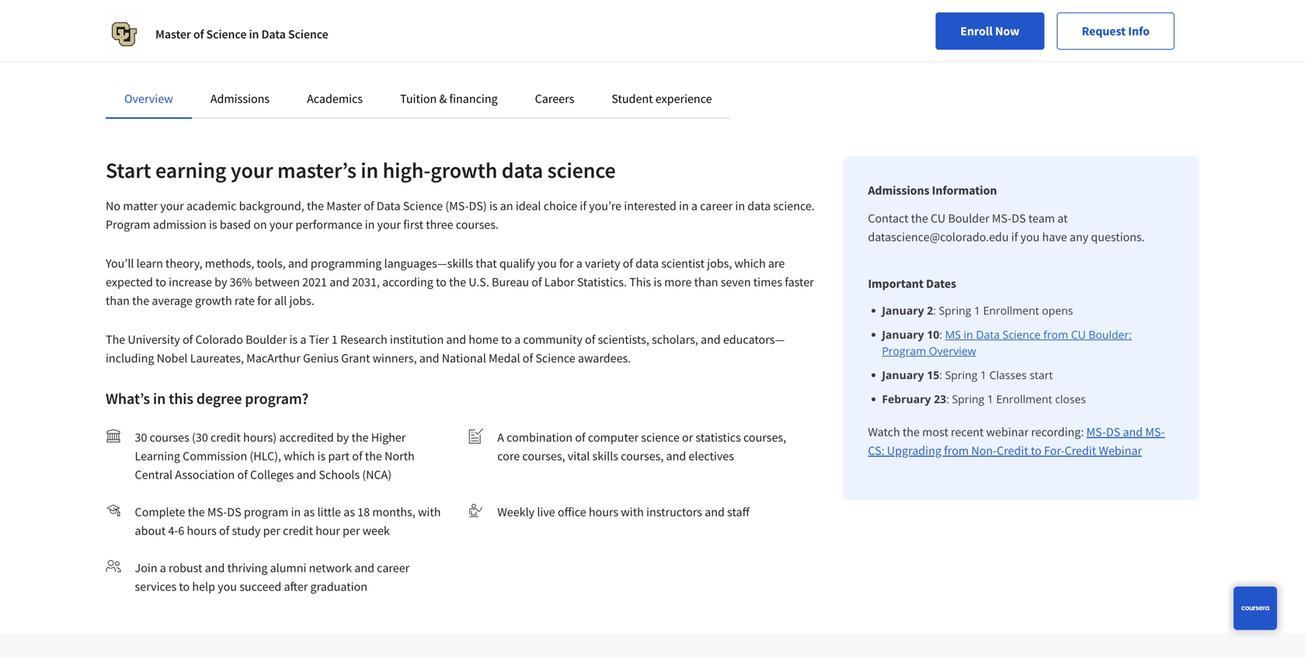 Task type: vqa. For each thing, say whether or not it's contained in the screenshot.


Task type: locate. For each thing, give the bounding box(es) containing it.
colorado up master of science in data science
[[275, 0, 317, 5]]

0 horizontal spatial than
[[106, 293, 130, 308]]

enrollment
[[983, 303, 1039, 318], [996, 392, 1052, 406]]

0 vertical spatial hours
[[589, 504, 618, 520]]

of inside a combination of computer science or statistics courses, core courses, vital skills courses, and electives
[[575, 430, 586, 445]]

enrollment for closes
[[996, 392, 1052, 406]]

2 vertical spatial ds
[[227, 504, 241, 520]]

1 horizontal spatial which
[[735, 256, 766, 271]]

2 horizontal spatial boulder
[[948, 211, 989, 226]]

alumni
[[270, 560, 306, 576]]

by
[[215, 274, 227, 290], [336, 430, 349, 445]]

is
[[489, 198, 498, 214], [209, 217, 217, 232], [654, 274, 662, 290], [289, 332, 298, 347], [317, 448, 326, 464]]

0 vertical spatial boulder
[[131, 6, 167, 20]]

1 vertical spatial from
[[1043, 327, 1068, 342]]

2 vertical spatial from
[[944, 443, 969, 458]]

bureau
[[492, 274, 529, 290]]

1 vertical spatial january
[[882, 327, 924, 342]]

2 horizontal spatial you
[[1020, 229, 1040, 245]]

an
[[500, 198, 513, 214]]

january up january 10 :
[[882, 303, 924, 318]]

1 horizontal spatial data
[[377, 198, 401, 214]]

: for 2
[[933, 303, 936, 318]]

1 horizontal spatial data
[[636, 256, 659, 271]]

enroll
[[960, 23, 993, 39]]

research
[[340, 332, 387, 347]]

cu inside ms in data science from cu boulder: program overview
[[1071, 327, 1086, 342]]

10
[[927, 327, 939, 342]]

2 horizontal spatial data
[[976, 327, 1000, 342]]

robust
[[169, 560, 202, 576]]

jobs,
[[707, 256, 732, 271]]

as left little
[[303, 504, 315, 520]]

your left the first
[[377, 217, 401, 232]]

1 horizontal spatial you
[[537, 256, 557, 271]]

(30
[[192, 430, 208, 445]]

your up background,
[[231, 157, 273, 184]]

statistics
[[696, 430, 741, 445]]

0 vertical spatial for
[[559, 256, 574, 271]]

accredited
[[279, 430, 334, 445]]

data inside ms in data science from cu boulder: program overview
[[976, 327, 1000, 342]]

peers
[[1098, 6, 1123, 20]]

program inside no matter your academic background, the master of data science (ms-ds) is an ideal choice if you're interested in a career in data science. program admission is based on your performance in your first three courses.
[[106, 217, 150, 232]]

association
[[175, 467, 235, 482]]

you
[[1020, 229, 1040, 245], [537, 256, 557, 271], [218, 579, 237, 594]]

1 vertical spatial ds
[[1106, 424, 1120, 440]]

choice
[[544, 198, 577, 214]]

with
[[1005, 6, 1025, 20], [418, 504, 441, 520], [621, 504, 644, 520]]

datascience@colorado.edu
[[868, 229, 1009, 245]]

of left "study"
[[219, 523, 229, 538]]

most
[[922, 424, 948, 440]]

live
[[537, 504, 555, 520]]

: left ms
[[939, 327, 942, 342]]

list item containing january 2
[[882, 302, 1175, 319]]

classes
[[989, 367, 1027, 382]]

per down program
[[263, 523, 280, 538]]

list containing january 2
[[874, 302, 1175, 407]]

0 horizontal spatial university
[[128, 332, 180, 347]]

a inside you'll learn theory, methods, tools, and programming languages—skills that qualify you for a variety of data scientist jobs, which are expected to increase by 36% between 2021 and 2031, according to the u.s. bureau of labor statistics. this is more than seven times faster than the average growth rate for all jobs.
[[576, 256, 583, 271]]

courses, down the combination
[[522, 448, 565, 464]]

enrollment up ms in data science from cu boulder: program overview
[[983, 303, 1039, 318]]

18
[[357, 504, 370, 520]]

master up performance
[[326, 198, 361, 214]]

is inside the university of colorado boulder is a tier 1 research institution and home to a community of scientists, scholars, and educators— including nobel laureates, macarthur genius grant winners, and national medal of science awardees.
[[289, 332, 298, 347]]

to inside the university of colorado boulder is a tier 1 research institution and home to a community of scientists, scholars, and educators— including nobel laureates, macarthur genius grant winners, and national medal of science awardees.
[[501, 332, 512, 347]]

list item
[[882, 302, 1175, 319], [882, 326, 1175, 359], [882, 367, 1175, 383], [882, 391, 1175, 407]]

boulder inside the university of colorado boulder is a tier 1 research institution and home to a community of scientists, scholars, and educators— including nobel laureates, macarthur genius grant winners, and national medal of science awardees.
[[246, 332, 287, 347]]

0 horizontal spatial cu
[[931, 211, 946, 226]]

0 horizontal spatial colorado
[[195, 332, 243, 347]]

: for 15
[[939, 367, 942, 382]]

tuition & financing
[[400, 91, 498, 106]]

admissions for admissions
[[210, 91, 270, 106]]

0 vertical spatial overview
[[124, 91, 173, 106]]

with right office
[[621, 504, 644, 520]]

spring down january 15 : spring 1 classes start at the bottom right of page
[[952, 392, 984, 406]]

overview down the university of colorado boulder logo
[[124, 91, 173, 106]]

1 vertical spatial for
[[257, 293, 272, 308]]

1 vertical spatial growth
[[195, 293, 232, 308]]

0 vertical spatial master
[[155, 26, 191, 42]]

2 vertical spatial spring
[[952, 392, 984, 406]]

growth up '(ms-'
[[431, 157, 497, 184]]

1 as from the left
[[303, 504, 315, 520]]

ds up "study"
[[227, 504, 241, 520]]

admissions up the contact
[[868, 183, 930, 198]]

1 horizontal spatial master
[[326, 198, 361, 214]]

1 vertical spatial data
[[748, 198, 771, 214]]

1 down classes
[[987, 392, 994, 406]]

0 vertical spatial enrollment
[[983, 303, 1039, 318]]

1 vertical spatial spring
[[945, 367, 978, 382]]

0 vertical spatial january
[[882, 303, 924, 318]]

spring for 15
[[945, 367, 978, 382]]

2 horizontal spatial courses,
[[743, 430, 786, 445]]

start
[[106, 157, 151, 184]]

central
[[135, 467, 173, 482]]

the up performance
[[307, 198, 324, 214]]

of inside complete the ms-ds program in as little as 18 months, with about 4-6 hours of study per credit hour per week
[[219, 523, 229, 538]]

for up labor
[[559, 256, 574, 271]]

high-
[[383, 157, 431, 184]]

0 horizontal spatial by
[[215, 274, 227, 290]]

data left science.
[[748, 198, 771, 214]]

0 horizontal spatial career
[[377, 560, 410, 576]]

with inside complete the ms-ds program in as little as 18 months, with about 4-6 hours of study per credit hour per week
[[418, 504, 441, 520]]

1 horizontal spatial career
[[700, 198, 733, 214]]

according
[[382, 274, 433, 290]]

1 horizontal spatial instructors
[[1027, 6, 1076, 20]]

:
[[933, 303, 936, 318], [939, 327, 942, 342], [939, 367, 942, 382], [946, 392, 949, 406]]

2 vertical spatial january
[[882, 367, 924, 382]]

boulder down information on the top right of the page
[[948, 211, 989, 226]]

upgrading
[[887, 443, 942, 458]]

0 horizontal spatial which
[[284, 448, 315, 464]]

you inside "contact the cu boulder ms-ds team at datascience@colorado.edu if you have any questions."
[[1020, 229, 1040, 245]]

credit left hour
[[283, 523, 313, 538]]

of up master of science in data science
[[264, 0, 273, 5]]

january left 10
[[882, 327, 924, 342]]

january 15 : spring 1 classes start
[[882, 367, 1053, 382]]

ideal
[[516, 198, 541, 214]]

boulder inside graduate from the university of colorado boulder
[[131, 6, 167, 20]]

1 horizontal spatial colorado
[[275, 0, 317, 5]]

and down programming
[[330, 274, 350, 290]]

career up jobs, at the right top of page
[[700, 198, 733, 214]]

thriving
[[227, 560, 268, 576]]

1 horizontal spatial cu
[[1071, 327, 1086, 342]]

0 horizontal spatial hours
[[187, 523, 217, 538]]

qualify
[[499, 256, 535, 271]]

a right the interested
[[691, 198, 698, 214]]

the right complete
[[188, 504, 205, 520]]

list
[[874, 302, 1175, 407]]

start
[[1030, 367, 1053, 382]]

overview down ms
[[929, 343, 976, 358]]

your up admission
[[160, 198, 184, 214]]

as
[[303, 504, 315, 520], [344, 504, 355, 520]]

2 as from the left
[[344, 504, 355, 520]]

0 vertical spatial on
[[1054, 0, 1066, 5]]

data up this
[[636, 256, 659, 271]]

services
[[135, 579, 176, 594]]

: up 10
[[933, 303, 936, 318]]

in right ms
[[964, 327, 973, 342]]

data inside no matter your academic background, the master of data science (ms-ds) is an ideal choice if you're interested in a career in data science. program admission is based on your performance in your first three courses.
[[377, 198, 401, 214]]

awardees.
[[578, 350, 631, 366]]

0 horizontal spatial credit
[[997, 443, 1028, 458]]

career inside join a robust and thriving alumni network and career services to help you succeed after graduation
[[377, 560, 410, 576]]

2 horizontal spatial with
[[1005, 6, 1025, 20]]

overview inside ms in data science from cu boulder: program overview
[[929, 343, 976, 358]]

for left all
[[257, 293, 272, 308]]

and up 2021
[[288, 256, 308, 271]]

and up webinar
[[1123, 424, 1143, 440]]

which up seven on the right of the page
[[735, 256, 766, 271]]

2 vertical spatial boulder
[[246, 332, 287, 347]]

on
[[1054, 0, 1066, 5], [253, 217, 267, 232]]

a combination of computer science or statistics courses, core courses, vital skills courses, and electives
[[497, 430, 786, 464]]

0 vertical spatial ds
[[1012, 211, 1026, 226]]

science inside no matter your academic background, the master of data science (ms-ds) is an ideal choice if you're interested in a career in data science. program admission is based on your performance in your first three courses.
[[403, 198, 443, 214]]

0 vertical spatial from
[[175, 0, 196, 5]]

the inside graduate from the university of colorado boulder
[[199, 0, 214, 5]]

you up labor
[[537, 256, 557, 271]]

with right months,
[[418, 504, 441, 520]]

4 list item from the top
[[882, 391, 1175, 407]]

list item up start at right bottom
[[882, 326, 1175, 359]]

0 vertical spatial data
[[502, 157, 543, 184]]

by inside 30 courses (30 credit hours) accredited by the higher learning commission (hlc), which is part of the north central association of colleges and schools (nca)
[[336, 430, 349, 445]]

and down or
[[666, 448, 686, 464]]

which down accredited
[[284, 448, 315, 464]]

science up the first
[[403, 198, 443, 214]]

of down graduate from the university of colorado boulder
[[193, 26, 204, 42]]

1 vertical spatial data
[[377, 198, 401, 214]]

university of colorado boulder logo image
[[106, 16, 143, 53]]

2 vertical spatial data
[[636, 256, 659, 271]]

1 horizontal spatial credit
[[283, 523, 313, 538]]

1 horizontal spatial science
[[641, 430, 680, 445]]

1 credit from the left
[[997, 443, 1028, 458]]

0 horizontal spatial data
[[261, 26, 286, 42]]

than down jobs, at the right top of page
[[694, 274, 718, 290]]

core
[[497, 448, 520, 464]]

1 vertical spatial cu
[[1071, 327, 1086, 342]]

4-
[[168, 523, 178, 538]]

the left u.s.
[[449, 274, 466, 290]]

1 horizontal spatial than
[[694, 274, 718, 290]]

0 vertical spatial university
[[216, 0, 261, 5]]

a
[[691, 198, 698, 214], [576, 256, 583, 271], [300, 332, 306, 347], [514, 332, 521, 347], [160, 560, 166, 576]]

seven
[[721, 274, 751, 290]]

learn
[[136, 256, 163, 271]]

1 vertical spatial university
[[128, 332, 180, 347]]

request info button
[[1057, 12, 1175, 50]]

1 up ms in data science from cu boulder: program overview link
[[974, 303, 980, 318]]

on down background,
[[253, 217, 267, 232]]

colorado up the laureates,
[[195, 332, 243, 347]]

hours
[[589, 504, 618, 520], [187, 523, 217, 538]]

recording:
[[1031, 424, 1084, 440]]

credit down recording:
[[1065, 443, 1096, 458]]

0 horizontal spatial on
[[253, 217, 267, 232]]

1 vertical spatial enrollment
[[996, 392, 1052, 406]]

hours right office
[[589, 504, 618, 520]]

0 horizontal spatial admissions
[[210, 91, 270, 106]]

nobel
[[157, 350, 188, 366]]

colorado inside graduate from the university of colorado boulder
[[275, 0, 317, 5]]

from down recent
[[944, 443, 969, 458]]

vital
[[568, 448, 590, 464]]

by up "part"
[[336, 430, 349, 445]]

from inside ms-ds and ms- cs: upgrading from non-credit to for-credit webinar
[[944, 443, 969, 458]]

important dates
[[868, 276, 956, 291]]

0 horizontal spatial credit
[[211, 430, 241, 445]]

spring
[[939, 303, 971, 318], [945, 367, 978, 382], [952, 392, 984, 406]]

what's
[[106, 389, 150, 408]]

1 horizontal spatial program
[[882, 343, 926, 358]]

1 horizontal spatial per
[[343, 523, 360, 538]]

list item containing february 23
[[882, 391, 1175, 407]]

1 vertical spatial colorado
[[195, 332, 243, 347]]

a left variety
[[576, 256, 583, 271]]

0 vertical spatial colorado
[[275, 0, 317, 5]]

program inside ms in data science from cu boulder: program overview
[[882, 343, 926, 358]]

1 january from the top
[[882, 303, 924, 318]]

the up datascience@colorado.edu
[[911, 211, 928, 226]]

science down community
[[536, 350, 575, 366]]

by left 36%
[[215, 274, 227, 290]]

science left or
[[641, 430, 680, 445]]

2 credit from the left
[[1065, 443, 1096, 458]]

courses, down computer
[[621, 448, 664, 464]]

this
[[169, 389, 193, 408]]

a right join
[[160, 560, 166, 576]]

1 horizontal spatial overview
[[929, 343, 976, 358]]

is left an
[[489, 198, 498, 214]]

master inside no matter your academic background, the master of data science (ms-ds) is an ideal choice if you're interested in a career in data science. program admission is based on your performance in your first three courses.
[[326, 198, 361, 214]]

now
[[995, 23, 1020, 39]]

after
[[284, 579, 308, 594]]

0 vertical spatial program
[[106, 217, 150, 232]]

0 horizontal spatial program
[[106, 217, 150, 232]]

2 horizontal spatial ds
[[1106, 424, 1120, 440]]

1 vertical spatial program
[[882, 343, 926, 358]]

instructors inside lecture videos, hands-on projects, and connection with instructors and peers
[[1027, 6, 1076, 20]]

list item up ms in data science from cu boulder: program overview
[[882, 302, 1175, 319]]

2 vertical spatial you
[[218, 579, 237, 594]]

times
[[753, 274, 782, 290]]

on inside no matter your academic background, the master of data science (ms-ds) is an ideal choice if you're interested in a career in data science. program admission is based on your performance in your first three courses.
[[253, 217, 267, 232]]

: for 23
[[946, 392, 949, 406]]

1 list item from the top
[[882, 302, 1175, 319]]

1 horizontal spatial university
[[216, 0, 261, 5]]

the university of colorado boulder is a tier 1 research institution and home to a community of scientists, scholars, and educators— including nobel laureates, macarthur genius grant winners, and national medal of science awardees.
[[106, 332, 785, 366]]

enrollment for opens
[[983, 303, 1039, 318]]

from right graduate
[[175, 0, 196, 5]]

rate
[[235, 293, 255, 308]]

have
[[1042, 229, 1067, 245]]

instructors left the 'staff'
[[646, 504, 702, 520]]

hours inside complete the ms-ds program in as little as 18 months, with about 4-6 hours of study per credit hour per week
[[187, 523, 217, 538]]

on left projects,
[[1054, 0, 1066, 5]]

the up upgrading
[[903, 424, 920, 440]]

instructors
[[1027, 6, 1076, 20], [646, 504, 702, 520]]

to
[[155, 274, 166, 290], [436, 274, 447, 290], [501, 332, 512, 347], [1031, 443, 1042, 458], [179, 579, 190, 594]]

which inside you'll learn theory, methods, tools, and programming languages—skills that qualify you for a variety of data scientist jobs, which are expected to increase by 36% between 2021 and 2031, according to the u.s. bureau of labor statistics. this is more than seven times faster than the average growth rate for all jobs.
[[735, 256, 766, 271]]

0 horizontal spatial you
[[218, 579, 237, 594]]

in right program
[[291, 504, 301, 520]]

science up choice
[[547, 157, 616, 184]]

0 vertical spatial admissions
[[210, 91, 270, 106]]

opens
[[1042, 303, 1073, 318]]

2 vertical spatial data
[[976, 327, 1000, 342]]

ds inside ms-ds and ms- cs: upgrading from non-credit to for-credit webinar
[[1106, 424, 1120, 440]]

0 vertical spatial career
[[700, 198, 733, 214]]

lecture
[[952, 0, 986, 5]]

instructors down the 'hands-'
[[1027, 6, 1076, 20]]

you inside you'll learn theory, methods, tools, and programming languages—skills that qualify you for a variety of data scientist jobs, which are expected to increase by 36% between 2021 and 2031, according to the u.s. bureau of labor statistics. this is more than seven times faster than the average growth rate for all jobs.
[[537, 256, 557, 271]]

is left tier
[[289, 332, 298, 347]]

graduate
[[131, 0, 172, 5]]

enroll now button
[[936, 12, 1044, 50]]

your down background,
[[269, 217, 293, 232]]

medal
[[489, 350, 520, 366]]

as left 18
[[344, 504, 355, 520]]

0 vertical spatial by
[[215, 274, 227, 290]]

career down week
[[377, 560, 410, 576]]

2 january from the top
[[882, 327, 924, 342]]

list item down start at right bottom
[[882, 391, 1175, 407]]

master's
[[277, 157, 356, 184]]

data down graduate from the university of colorado boulder
[[261, 26, 286, 42]]

science
[[547, 157, 616, 184], [641, 430, 680, 445]]

0 horizontal spatial for
[[257, 293, 272, 308]]

tuition
[[400, 91, 437, 106]]

any
[[1070, 229, 1089, 245]]

cu
[[931, 211, 946, 226], [1071, 327, 1086, 342]]

0 horizontal spatial if
[[580, 198, 587, 214]]

1 horizontal spatial for
[[559, 256, 574, 271]]

2 list item from the top
[[882, 326, 1175, 359]]

is right this
[[654, 274, 662, 290]]

courses, right statistics
[[743, 430, 786, 445]]

overview link
[[124, 91, 173, 106]]

1 horizontal spatial by
[[336, 430, 349, 445]]

skills
[[592, 448, 618, 464]]

interested
[[624, 198, 677, 214]]

1 horizontal spatial ds
[[1012, 211, 1026, 226]]

30
[[135, 430, 147, 445]]

combination
[[507, 430, 573, 445]]

1 per from the left
[[263, 523, 280, 538]]

0 horizontal spatial ds
[[227, 504, 241, 520]]

of right "part"
[[352, 448, 363, 464]]

credit inside complete the ms-ds program in as little as 18 months, with about 4-6 hours of study per credit hour per week
[[283, 523, 313, 538]]

statistics.
[[577, 274, 627, 290]]

to down robust
[[179, 579, 190, 594]]

tuition & financing link
[[400, 91, 498, 106]]

the left higher
[[352, 430, 369, 445]]

to inside ms-ds and ms- cs: upgrading from non-credit to for-credit webinar
[[1031, 443, 1042, 458]]

you'll
[[106, 256, 134, 271]]

academics
[[307, 91, 363, 106]]

to left for-
[[1031, 443, 1042, 458]]

3 list item from the top
[[882, 367, 1175, 383]]

ds inside "contact the cu boulder ms-ds team at datascience@colorado.edu if you have any questions."
[[1012, 211, 1026, 226]]

1 horizontal spatial from
[[944, 443, 969, 458]]

15
[[927, 367, 939, 382]]

ds up webinar
[[1106, 424, 1120, 440]]

to inside join a robust and thriving alumni network and career services to help you succeed after graduation
[[179, 579, 190, 594]]

0 horizontal spatial science
[[547, 157, 616, 184]]

of inside no matter your academic background, the master of data science (ms-ds) is an ideal choice if you're interested in a career in data science. program admission is based on your performance in your first three courses.
[[364, 198, 374, 214]]

1 for january 2
[[974, 303, 980, 318]]

1 horizontal spatial boulder
[[246, 332, 287, 347]]

1 vertical spatial you
[[537, 256, 557, 271]]

data down 'january 2 : spring 1 enrollment opens'
[[976, 327, 1000, 342]]

1 vertical spatial hours
[[187, 523, 217, 538]]

1 horizontal spatial admissions
[[868, 183, 930, 198]]

0 vertical spatial if
[[580, 198, 587, 214]]

credit inside 30 courses (30 credit hours) accredited by the higher learning commission (hlc), which is part of the north central association of colleges and schools (nca)
[[211, 430, 241, 445]]

a left tier
[[300, 332, 306, 347]]

science down graduate from the university of colorado boulder
[[206, 26, 247, 42]]

3 january from the top
[[882, 367, 924, 382]]

national
[[442, 350, 486, 366]]

1 vertical spatial if
[[1011, 229, 1018, 245]]

1 horizontal spatial credit
[[1065, 443, 1096, 458]]

0 vertical spatial which
[[735, 256, 766, 271]]

growth down increase
[[195, 293, 232, 308]]

1 vertical spatial credit
[[283, 523, 313, 538]]

0 vertical spatial instructors
[[1027, 6, 1076, 20]]

winners,
[[373, 350, 417, 366]]

university up nobel
[[128, 332, 180, 347]]



Task type: describe. For each thing, give the bounding box(es) containing it.
2021
[[302, 274, 327, 290]]

questions.
[[1091, 229, 1145, 245]]

no matter your academic background, the master of data science (ms-ds) is an ideal choice if you're interested in a career in data science. program admission is based on your performance in your first three courses.
[[106, 198, 815, 232]]

0 vertical spatial data
[[261, 26, 286, 42]]

start earning your master's in high-growth data science
[[106, 157, 616, 184]]

projects,
[[1068, 0, 1108, 5]]

of up this
[[623, 256, 633, 271]]

of up nobel
[[183, 332, 193, 347]]

the down expected
[[132, 293, 149, 308]]

1 horizontal spatial hours
[[589, 504, 618, 520]]

for-
[[1044, 443, 1065, 458]]

of up "awardees." at the left of the page
[[585, 332, 595, 347]]

ms in data science from cu boulder: program overview
[[882, 327, 1132, 358]]

university inside graduate from the university of colorado boulder
[[216, 0, 261, 5]]

all
[[274, 293, 287, 308]]

of left labor
[[532, 274, 542, 290]]

week
[[362, 523, 390, 538]]

you'll learn theory, methods, tools, and programming languages—skills that qualify you for a variety of data scientist jobs, which are expected to increase by 36% between 2021 and 2031, according to the u.s. bureau of labor statistics. this is more than seven times faster than the average growth rate for all jobs.
[[106, 256, 814, 308]]

scientists,
[[598, 332, 649, 347]]

which inside 30 courses (30 credit hours) accredited by the higher learning commission (hlc), which is part of the north central association of colleges and schools (nca)
[[284, 448, 315, 464]]

languages—skills
[[384, 256, 473, 271]]

science inside a combination of computer science or statistics courses, core courses, vital skills courses, and electives
[[641, 430, 680, 445]]

information
[[932, 183, 997, 198]]

commission
[[183, 448, 247, 464]]

1 inside the university of colorado boulder is a tier 1 research institution and home to a community of scientists, scholars, and educators— including nobel laureates, macarthur genius grant winners, and national medal of science awardees.
[[332, 332, 338, 347]]

science up academics link at the top of the page
[[288, 26, 328, 42]]

in left this
[[153, 389, 166, 408]]

laureates,
[[190, 350, 244, 366]]

list item containing january 15
[[882, 367, 1175, 383]]

in left 'high-'
[[361, 157, 378, 184]]

methods,
[[205, 256, 254, 271]]

2
[[927, 303, 933, 318]]

macarthur
[[246, 350, 300, 366]]

ms-ds and ms- cs: upgrading from non-credit to for-credit webinar
[[868, 424, 1165, 458]]

0 horizontal spatial courses,
[[522, 448, 565, 464]]

boulder:
[[1089, 327, 1132, 342]]

a up medal
[[514, 332, 521, 347]]

join a robust and thriving alumni network and career services to help you succeed after graduation
[[135, 560, 410, 594]]

in inside ms in data science from cu boulder: program overview
[[964, 327, 973, 342]]

is inside 30 courses (30 credit hours) accredited by the higher learning commission (hlc), which is part of the north central association of colleges and schools (nca)
[[317, 448, 326, 464]]

january 10 :
[[882, 327, 945, 342]]

office
[[558, 504, 586, 520]]

from inside graduate from the university of colorado boulder
[[175, 0, 196, 5]]

and down projects,
[[1079, 6, 1096, 20]]

0 vertical spatial science
[[547, 157, 616, 184]]

the inside complete the ms-ds program in as little as 18 months, with about 4-6 hours of study per credit hour per week
[[188, 504, 205, 520]]

1 horizontal spatial with
[[621, 504, 644, 520]]

and inside 30 courses (30 credit hours) accredited by the higher learning commission (hlc), which is part of the north central association of colleges and schools (nca)
[[296, 467, 316, 482]]

student experience
[[612, 91, 712, 106]]

financing
[[449, 91, 498, 106]]

by inside you'll learn theory, methods, tools, and programming languages—skills that qualify you for a variety of data scientist jobs, which are expected to increase by 36% between 2021 and 2031, according to the u.s. bureau of labor statistics. this is more than seven times faster than the average growth rate for all jobs.
[[215, 274, 227, 290]]

and up the peers
[[1110, 0, 1127, 5]]

first
[[403, 217, 423, 232]]

january for january 15 : spring 1 classes start
[[882, 367, 924, 382]]

matter
[[123, 198, 158, 214]]

team
[[1028, 211, 1055, 226]]

recent
[[951, 424, 984, 440]]

electives
[[689, 448, 734, 464]]

boulder inside "contact the cu boulder ms-ds team at datascience@colorado.edu if you have any questions."
[[948, 211, 989, 226]]

u.s.
[[469, 274, 489, 290]]

in inside complete the ms-ds program in as little as 18 months, with about 4-6 hours of study per credit hour per week
[[291, 504, 301, 520]]

is inside you'll learn theory, methods, tools, and programming languages—skills that qualify you for a variety of data scientist jobs, which are expected to increase by 36% between 2021 and 2031, according to the u.s. bureau of labor statistics. this is more than seven times faster than the average growth rate for all jobs.
[[654, 274, 662, 290]]

network
[[309, 560, 352, 576]]

based
[[220, 217, 251, 232]]

ms- inside "contact the cu boulder ms-ds team at datascience@colorado.edu if you have any questions."
[[992, 211, 1012, 226]]

program?
[[245, 389, 309, 408]]

in left science.
[[735, 198, 745, 214]]

science inside the university of colorado boulder is a tier 1 research institution and home to a community of scientists, scholars, and educators— including nobel laureates, macarthur genius grant winners, and national medal of science awardees.
[[536, 350, 575, 366]]

to down the languages—skills
[[436, 274, 447, 290]]

ms in data science from cu boulder: program overview link
[[882, 327, 1132, 358]]

in down graduate from the university of colorado boulder
[[249, 26, 259, 42]]

what's in this degree program?
[[106, 389, 309, 408]]

the up (nca)
[[365, 448, 382, 464]]

webinar
[[1099, 443, 1142, 458]]

0 horizontal spatial data
[[502, 157, 543, 184]]

with inside lecture videos, hands-on projects, and connection with instructors and peers
[[1005, 6, 1025, 20]]

student
[[612, 91, 653, 106]]

that
[[476, 256, 497, 271]]

cu inside "contact the cu boulder ms-ds team at datascience@colorado.edu if you have any questions."
[[931, 211, 946, 226]]

contact the cu boulder ms-ds team at datascience@colorado.edu if you have any questions.
[[868, 211, 1145, 245]]

you for have
[[1020, 229, 1040, 245]]

of inside graduate from the university of colorado boulder
[[264, 0, 273, 5]]

webinar
[[986, 424, 1029, 440]]

growth inside you'll learn theory, methods, tools, and programming languages—skills that qualify you for a variety of data scientist jobs, which are expected to increase by 36% between 2021 and 2031, according to the u.s. bureau of labor statistics. this is more than seven times faster than the average growth rate for all jobs.
[[195, 293, 232, 308]]

to down learn
[[155, 274, 166, 290]]

of left colleges
[[237, 467, 248, 482]]

colleges
[[250, 467, 294, 482]]

data inside you'll learn theory, methods, tools, and programming languages—skills that qualify you for a variety of data scientist jobs, which are expected to increase by 36% between 2021 and 2031, according to the u.s. bureau of labor statistics. this is more than seven times faster than the average growth rate for all jobs.
[[636, 256, 659, 271]]

career inside no matter your academic background, the master of data science (ms-ds) is an ideal choice if you're interested in a career in data science. program admission is based on your performance in your first three courses.
[[700, 198, 733, 214]]

the
[[106, 332, 125, 347]]

6
[[178, 523, 184, 538]]

grant
[[341, 350, 370, 366]]

1 vertical spatial instructors
[[646, 504, 702, 520]]

: for 10
[[939, 327, 942, 342]]

january for january 2 : spring 1 enrollment opens
[[882, 303, 924, 318]]

ms
[[945, 327, 961, 342]]

0 vertical spatial than
[[694, 274, 718, 290]]

and up graduation
[[354, 560, 374, 576]]

and left the 'staff'
[[705, 504, 725, 520]]

important
[[868, 276, 924, 291]]

is down academic
[[209, 217, 217, 232]]

36%
[[230, 274, 252, 290]]

months,
[[372, 504, 415, 520]]

spring for 23
[[952, 392, 984, 406]]

you inside join a robust and thriving alumni network and career services to help you succeed after graduation
[[218, 579, 237, 594]]

tools,
[[257, 256, 286, 271]]

on inside lecture videos, hands-on projects, and connection with instructors and peers
[[1054, 0, 1066, 5]]

from inside ms in data science from cu boulder: program overview
[[1043, 327, 1068, 342]]

degree
[[196, 389, 242, 408]]

1 for february 23
[[987, 392, 994, 406]]

1 horizontal spatial courses,
[[621, 448, 664, 464]]

three
[[426, 217, 453, 232]]

and up help
[[205, 560, 225, 576]]

(hlc),
[[250, 448, 281, 464]]

computer
[[588, 430, 639, 445]]

and inside a combination of computer science or statistics courses, core courses, vital skills courses, and electives
[[666, 448, 686, 464]]

a inside join a robust and thriving alumni network and career services to help you succeed after graduation
[[160, 560, 166, 576]]

master of science in data science
[[155, 26, 328, 42]]

graduate from the university of colorado boulder
[[131, 0, 317, 20]]

or
[[682, 430, 693, 445]]

cs:
[[868, 443, 885, 458]]

if inside "contact the cu boulder ms-ds team at datascience@colorado.edu if you have any questions."
[[1011, 229, 1018, 245]]

1 vertical spatial than
[[106, 293, 130, 308]]

list item containing january 10
[[882, 326, 1175, 359]]

ds inside complete the ms-ds program in as little as 18 months, with about 4-6 hours of study per credit hour per week
[[227, 504, 241, 520]]

performance
[[296, 217, 362, 232]]

a inside no matter your academic background, the master of data science (ms-ds) is an ideal choice if you're interested in a career in data science. program admission is based on your performance in your first three courses.
[[691, 198, 698, 214]]

0 horizontal spatial overview
[[124, 91, 173, 106]]

and down institution
[[419, 350, 439, 366]]

data inside no matter your academic background, the master of data science (ms-ds) is an ideal choice if you're interested in a career in data science. program admission is based on your performance in your first three courses.
[[748, 198, 771, 214]]

scholars,
[[652, 332, 698, 347]]

graduation
[[310, 579, 367, 594]]

2 per from the left
[[343, 523, 360, 538]]

and up national
[[446, 332, 466, 347]]

january for january 10 :
[[882, 327, 924, 342]]

the inside no matter your academic background, the master of data science (ms-ds) is an ideal choice if you're interested in a career in data science. program admission is based on your performance in your first three courses.
[[307, 198, 324, 214]]

colorado inside the university of colorado boulder is a tier 1 research institution and home to a community of scientists, scholars, and educators— including nobel laureates, macarthur genius grant winners, and national medal of science awardees.
[[195, 332, 243, 347]]

succeed
[[239, 579, 281, 594]]

and inside ms-ds and ms- cs: upgrading from non-credit to for-credit webinar
[[1123, 424, 1143, 440]]

watch the most recent webinar recording:
[[868, 424, 1086, 440]]

in right performance
[[365, 217, 375, 232]]

including
[[106, 350, 154, 366]]

admissions for admissions information
[[868, 183, 930, 198]]

ds)
[[469, 198, 487, 214]]

you're
[[589, 198, 622, 214]]

you for for
[[537, 256, 557, 271]]

1 for january 15
[[980, 367, 987, 382]]

spring for 2
[[939, 303, 971, 318]]

if inside no matter your academic background, the master of data science (ms-ds) is an ideal choice if you're interested in a career in data science. program admission is based on your performance in your first three courses.
[[580, 198, 587, 214]]

contact
[[868, 211, 909, 226]]

little
[[317, 504, 341, 520]]

ms- inside complete the ms-ds program in as little as 18 months, with about 4-6 hours of study per credit hour per week
[[207, 504, 227, 520]]

1 horizontal spatial growth
[[431, 157, 497, 184]]

videos,
[[988, 0, 1021, 5]]

january 2 : spring 1 enrollment opens
[[882, 303, 1073, 318]]

community
[[523, 332, 583, 347]]

and right scholars,
[[701, 332, 721, 347]]

variety
[[585, 256, 620, 271]]

admissions information
[[868, 183, 997, 198]]

the inside "contact the cu boulder ms-ds team at datascience@colorado.edu if you have any questions."
[[911, 211, 928, 226]]

university inside the university of colorado boulder is a tier 1 research institution and home to a community of scientists, scholars, and educators— including nobel laureates, macarthur genius grant winners, and national medal of science awardees.
[[128, 332, 180, 347]]

0 horizontal spatial master
[[155, 26, 191, 42]]

science inside ms in data science from cu boulder: program overview
[[1003, 327, 1041, 342]]

tier
[[309, 332, 329, 347]]

february
[[882, 392, 931, 406]]

of right medal
[[523, 350, 533, 366]]

learning
[[135, 448, 180, 464]]

in right the interested
[[679, 198, 689, 214]]



